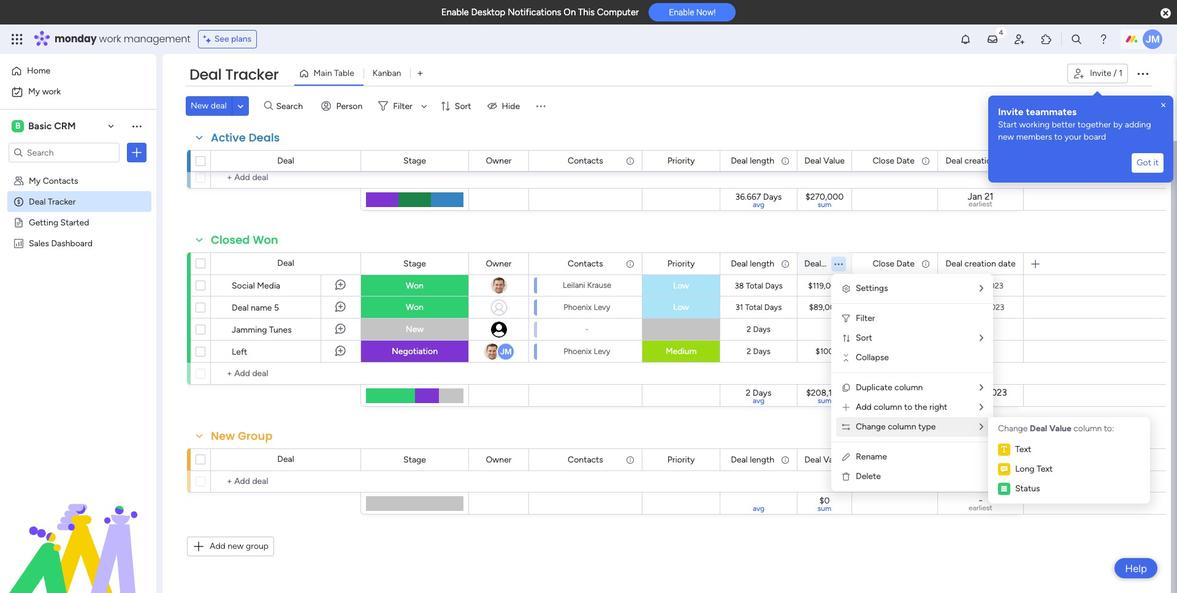 Task type: vqa. For each thing, say whether or not it's contained in the screenshot.
Norton secured image
no



Task type: locate. For each thing, give the bounding box(es) containing it.
2 vertical spatial deal creation date field
[[943, 454, 1019, 467]]

1 vertical spatial avg
[[753, 397, 765, 405]]

Deal creation date field
[[943, 154, 1019, 168], [943, 257, 1019, 271], [943, 454, 1019, 467]]

2 phoenix levy from the top
[[564, 347, 611, 356]]

column information image for deal length field for won
[[781, 259, 791, 269]]

1 horizontal spatial add
[[856, 402, 872, 413]]

2023 for dec 17, 2023 earliest
[[986, 388, 1008, 399]]

list box containing my contacts
[[0, 168, 156, 419]]

deal value field up $270,000
[[802, 154, 848, 168]]

1 vertical spatial work
[[42, 86, 61, 97]]

1 horizontal spatial new
[[999, 132, 1015, 142]]

1 vertical spatial deal length
[[731, 259, 775, 269]]

arrow down image
[[417, 99, 432, 113]]

0 vertical spatial 2023
[[986, 281, 1004, 290]]

invite up start
[[999, 106, 1024, 118]]

monday marketplace image
[[1041, 33, 1053, 45]]

your
[[1065, 132, 1082, 142]]

0 vertical spatial work
[[99, 32, 121, 46]]

0 vertical spatial creation
[[965, 155, 997, 166]]

jan 21 earliest
[[968, 192, 994, 209]]

column information image
[[781, 259, 791, 269], [781, 455, 791, 465]]

together
[[1078, 120, 1112, 130]]

2 vertical spatial deal value field
[[802, 454, 848, 467]]

sum inside $270,000 sum
[[818, 201, 832, 209]]

2 low from the top
[[673, 302, 690, 313]]

1 horizontal spatial tracker
[[225, 64, 279, 85]]

deal creation date field up the dec 17, 2023
[[943, 257, 1019, 271]]

3 name from the top
[[251, 303, 272, 313]]

Owner field
[[483, 154, 515, 168], [483, 257, 515, 271], [483, 454, 515, 467]]

social
[[232, 281, 255, 291]]

new
[[999, 132, 1015, 142], [228, 542, 244, 552]]

2 length from the top
[[750, 259, 775, 269]]

2 vertical spatial priority
[[668, 455, 695, 465]]

1 deal creation date from the top
[[946, 155, 1016, 166]]

change column type image
[[842, 423, 851, 432]]

mar left 7
[[971, 325, 985, 334]]

main table button
[[295, 64, 364, 83]]

1 vertical spatial deal creation date field
[[943, 257, 1019, 271]]

deal value field up delete image
[[802, 454, 848, 467]]

2 vertical spatial date
[[999, 455, 1016, 465]]

invite for /
[[1091, 68, 1112, 79]]

38
[[735, 282, 744, 291]]

priority for 2nd priority field from the top of the page
[[668, 259, 695, 269]]

length for closed won
[[750, 259, 775, 269]]

monday
[[55, 32, 97, 46]]

column information image
[[626, 156, 635, 166], [781, 156, 791, 166], [921, 156, 931, 166], [626, 259, 635, 269], [921, 259, 931, 269], [626, 455, 635, 465]]

0 vertical spatial owner field
[[483, 154, 515, 168]]

deal creation date up the dec 17, 2023
[[946, 259, 1016, 269]]

settings
[[856, 283, 889, 294]]

leilani
[[563, 151, 585, 160], [563, 281, 585, 290]]

crm
[[54, 120, 76, 132]]

to:
[[1105, 424, 1115, 434]]

- inside - earliest
[[979, 496, 983, 507]]

my inside 'option'
[[28, 86, 40, 97]]

1 vertical spatial feb
[[969, 151, 983, 160]]

0 horizontal spatial deal tracker
[[29, 196, 76, 207]]

0 horizontal spatial invite
[[999, 106, 1024, 118]]

name up deal name 3
[[251, 129, 272, 139]]

2 vertical spatial list arrow image
[[980, 423, 984, 432]]

new inside button
[[191, 101, 209, 111]]

1 deal length field from the top
[[728, 154, 778, 168]]

feb
[[971, 129, 984, 138], [969, 151, 983, 160]]

jan 24 down settings
[[883, 303, 907, 312]]

2 vertical spatial dec
[[955, 388, 971, 399]]

1 earliest from the top
[[969, 200, 993, 209]]

search everything image
[[1071, 33, 1083, 45]]

0 vertical spatial jan 24
[[883, 281, 907, 290]]

mar
[[971, 325, 985, 334], [885, 347, 899, 356]]

2 2 days from the top
[[747, 347, 771, 356]]

3 deal creation date from the top
[[946, 455, 1016, 465]]

2 vertical spatial close date
[[873, 455, 915, 465]]

0 vertical spatial close
[[873, 155, 895, 166]]

1 deal value from the top
[[805, 155, 845, 166]]

computer
[[597, 7, 639, 18]]

2 deal length from the top
[[731, 259, 775, 269]]

low up medium
[[673, 302, 690, 313]]

1 vertical spatial name
[[251, 151, 272, 161]]

list arrow image down dec 17, 2023 earliest
[[980, 423, 984, 432]]

active
[[211, 130, 246, 145]]

3 stage from the top
[[404, 455, 426, 465]]

2 date from the top
[[897, 259, 915, 269]]

1 deal creation date field from the top
[[943, 154, 1019, 168]]

invite members image
[[1014, 33, 1026, 45]]

hide
[[502, 101, 520, 111]]

krause
[[587, 151, 612, 160], [587, 281, 612, 290]]

1 vertical spatial close date field
[[870, 257, 918, 271]]

Contacts field
[[565, 154, 607, 168], [565, 257, 607, 271], [565, 454, 607, 467]]

jan down settings
[[883, 303, 896, 312]]

jamming tunes
[[232, 325, 292, 336]]

column information image up 38 total days
[[781, 259, 791, 269]]

4 image
[[996, 25, 1007, 39]]

jan right settings image
[[883, 281, 896, 290]]

0 vertical spatial list arrow image
[[980, 384, 984, 393]]

change right change column type icon
[[856, 422, 886, 432]]

add left group
[[210, 542, 226, 552]]

deal value up delete image
[[805, 455, 845, 465]]

new for new group
[[211, 429, 235, 444]]

0 vertical spatial deal tracker
[[190, 64, 279, 85]]

group
[[246, 542, 269, 552]]

menu image
[[535, 100, 547, 112]]

name left 5
[[251, 303, 272, 313]]

2 date from the top
[[999, 259, 1016, 269]]

1 vertical spatial deal value field
[[802, 257, 845, 271]]

1 vertical spatial priority
[[668, 259, 695, 269]]

3 deal length from the top
[[731, 455, 775, 465]]

1 vertical spatial filter
[[856, 313, 876, 324]]

text up long
[[1016, 445, 1032, 455]]

date up status
[[999, 455, 1016, 465]]

2 leilani from the top
[[563, 281, 585, 290]]

0 vertical spatial low
[[673, 281, 690, 291]]

deal inside deal tracker field
[[190, 64, 222, 85]]

date for 1st deal creation date field from the top of the page
[[999, 155, 1016, 166]]

column down add column to the right
[[888, 422, 917, 432]]

creation up the dec 17, 2023
[[965, 259, 997, 269]]

2 deal creation date from the top
[[946, 259, 1016, 269]]

stage for group
[[404, 455, 426, 465]]

stage
[[404, 155, 426, 166], [404, 259, 426, 269], [404, 455, 426, 465]]

list arrow image
[[980, 384, 984, 393], [980, 404, 984, 412]]

3 length from the top
[[750, 455, 775, 465]]

2 owner from the top
[[486, 259, 512, 269]]

New Group field
[[208, 429, 276, 445]]

0 vertical spatial date
[[897, 155, 915, 166]]

- for -
[[586, 325, 589, 334]]

feb 4
[[971, 129, 991, 138]]

3 owner field from the top
[[483, 454, 515, 467]]

creation down "feb 4"
[[965, 155, 997, 166]]

2 vertical spatial creation
[[965, 455, 997, 465]]

earliest
[[969, 200, 993, 209], [969, 396, 993, 405], [969, 504, 993, 513]]

$0
[[820, 496, 830, 507]]

1 leilani krause from the top
[[563, 151, 612, 160]]

3 sum from the top
[[818, 505, 832, 513]]

stage field for new group
[[401, 454, 429, 467]]

2 + add deal text field from the top
[[217, 367, 355, 382]]

lottie animation image
[[0, 470, 156, 594]]

list arrow image up the "dec 24, 2023" at the bottom
[[980, 285, 984, 293]]

deal value up $270,000
[[805, 155, 845, 166]]

+ add deal text field down 3
[[217, 171, 355, 185]]

deal length field for won
[[728, 257, 778, 271]]

17, for dec 17, 2023
[[974, 281, 984, 290]]

mar 7
[[971, 325, 991, 334]]

0 vertical spatial priority
[[668, 155, 695, 166]]

priority for 3rd priority field from the top
[[668, 455, 695, 465]]

1 vertical spatial to
[[905, 402, 913, 413]]

new inside button
[[228, 542, 244, 552]]

1 owner from the top
[[486, 155, 512, 166]]

options image
[[1136, 66, 1151, 81]]

sum for $0
[[818, 505, 832, 513]]

filter image
[[842, 314, 851, 324]]

rename
[[856, 452, 888, 462]]

delete image
[[842, 472, 851, 482]]

0 vertical spatial krause
[[587, 151, 612, 160]]

0 vertical spatial dec
[[958, 281, 972, 290]]

24 up 9
[[898, 303, 907, 312]]

1 vertical spatial sum
[[818, 397, 832, 405]]

negotiation for left
[[392, 347, 438, 357]]

avg inside 36.667 days avg
[[753, 201, 765, 209]]

feb left 10
[[969, 151, 983, 160]]

3 contacts field from the top
[[565, 454, 607, 467]]

2 priority from the top
[[668, 259, 695, 269]]

0 vertical spatial owner
[[486, 155, 512, 166]]

desktop
[[471, 7, 506, 18]]

leilani krause
[[563, 151, 612, 160], [563, 281, 612, 290]]

3 stage field from the top
[[401, 454, 429, 467]]

17, inside dec 17, 2023 earliest
[[973, 388, 984, 399]]

text
[[1016, 445, 1032, 455], [1037, 464, 1053, 475]]

deal creation date field up - earliest
[[943, 454, 1019, 467]]

9
[[901, 347, 905, 356]]

0 horizontal spatial add
[[210, 542, 226, 552]]

1 phoenix from the top
[[564, 303, 592, 312]]

2 levy from the top
[[594, 347, 611, 356]]

column up add column to the right
[[895, 383, 923, 393]]

enable
[[441, 7, 469, 18], [669, 8, 695, 17]]

0 vertical spatial date
[[999, 155, 1016, 166]]

mar left 9
[[885, 347, 899, 356]]

1 vertical spatial new
[[406, 324, 424, 335]]

1 vertical spatial + add deal text field
[[217, 367, 355, 382]]

2 vertical spatial deal value
[[805, 455, 845, 465]]

notifications image
[[960, 33, 972, 45]]

enable left desktop
[[441, 7, 469, 18]]

close date
[[873, 155, 915, 166], [873, 259, 915, 269], [873, 455, 915, 465]]

1 vertical spatial total
[[745, 303, 763, 312]]

filter button
[[374, 96, 432, 116]]

add right add column to the right icon on the right bottom of the page
[[856, 402, 872, 413]]

my work
[[28, 86, 61, 97]]

3 owner from the top
[[486, 455, 512, 465]]

creation for 2nd deal creation date field from the bottom of the page
[[965, 259, 997, 269]]

deals
[[249, 130, 280, 145]]

0 vertical spatial add
[[856, 402, 872, 413]]

to left the
[[905, 402, 913, 413]]

0 vertical spatial negotiation
[[392, 150, 438, 161]]

2 sum from the top
[[818, 397, 832, 405]]

1 stage field from the top
[[401, 154, 429, 168]]

low left 38
[[673, 281, 690, 291]]

to down the better
[[1055, 132, 1063, 142]]

0 vertical spatial text
[[1016, 445, 1032, 455]]

3 date from the top
[[897, 455, 915, 465]]

dec for dec 24, 2023
[[957, 303, 971, 312]]

0 horizontal spatial new
[[191, 101, 209, 111]]

2023
[[986, 281, 1004, 290], [987, 303, 1005, 312], [986, 388, 1008, 399]]

2 contacts field from the top
[[565, 257, 607, 271]]

1 vertical spatial contacts field
[[565, 257, 607, 271]]

value
[[824, 155, 845, 166], [824, 259, 845, 269], [1050, 424, 1072, 434], [824, 455, 845, 465]]

sort button
[[435, 96, 479, 116]]

media
[[257, 281, 280, 291]]

3 close from the top
[[873, 455, 895, 465]]

on
[[564, 7, 576, 18]]

my for my work
[[28, 86, 40, 97]]

work right monday
[[99, 32, 121, 46]]

2023 for dec 17, 2023
[[986, 281, 1004, 290]]

1 vertical spatial 2 days
[[747, 347, 771, 356]]

close right '$78,000'
[[873, 155, 895, 166]]

deal value field up $119,000
[[802, 257, 845, 271]]

filter right filter icon
[[856, 313, 876, 324]]

date right 10
[[999, 155, 1016, 166]]

my contacts
[[29, 175, 78, 186]]

add for add column to the right
[[856, 402, 872, 413]]

work down home
[[42, 86, 61, 97]]

2023 for dec 24, 2023
[[987, 303, 1005, 312]]

list box
[[0, 168, 156, 419]]

sort
[[455, 101, 471, 111], [856, 333, 873, 343]]

text right long
[[1037, 464, 1053, 475]]

change up long
[[999, 424, 1028, 434]]

Close Date field
[[870, 154, 918, 168], [870, 257, 918, 271], [870, 454, 918, 467]]

0 vertical spatial deal creation date field
[[943, 154, 1019, 168]]

deal tracker up angle down icon
[[190, 64, 279, 85]]

1 name from the top
[[251, 129, 272, 139]]

name for 2
[[251, 129, 272, 139]]

jan
[[968, 192, 983, 203], [883, 281, 896, 290], [883, 303, 896, 312]]

got it
[[1137, 158, 1159, 168]]

+ add deal text field down tunes in the left bottom of the page
[[217, 367, 355, 382]]

1 vertical spatial phoenix
[[564, 347, 592, 356]]

sort right arrow down image
[[455, 101, 471, 111]]

getting
[[29, 217, 58, 228]]

jan left 21
[[968, 192, 983, 203]]

total right 31
[[745, 303, 763, 312]]

deal creation date field down "feb 4"
[[943, 154, 1019, 168]]

column for add
[[874, 402, 903, 413]]

1 date from the top
[[999, 155, 1016, 166]]

2 name from the top
[[251, 151, 272, 161]]

0 vertical spatial deal length
[[731, 155, 775, 166]]

1 list arrow image from the top
[[980, 384, 984, 393]]

creation for 1st deal creation date field from the top of the page
[[965, 155, 997, 166]]

2 list arrow image from the top
[[980, 334, 984, 343]]

0 vertical spatial deal value
[[805, 155, 845, 166]]

list arrow image for sort
[[980, 334, 984, 343]]

+ add deal text field for 36.667 days
[[217, 171, 355, 185]]

date up the dec 17, 2023
[[999, 259, 1016, 269]]

1 vertical spatial levy
[[594, 347, 611, 356]]

public board image
[[13, 217, 25, 228]]

public dashboard image
[[13, 237, 25, 249]]

list arrow image
[[980, 285, 984, 293], [980, 334, 984, 343], [980, 423, 984, 432]]

duplicate column
[[856, 383, 923, 393]]

0 vertical spatial list arrow image
[[980, 285, 984, 293]]

total right 38
[[746, 282, 764, 291]]

help
[[1126, 563, 1148, 575]]

2 vertical spatial close
[[873, 455, 895, 465]]

deal length field for deals
[[728, 154, 778, 168]]

$119,000
[[809, 281, 841, 290]]

b
[[15, 121, 20, 131]]

2 stage from the top
[[404, 259, 426, 269]]

3 list arrow image from the top
[[980, 423, 984, 432]]

0 vertical spatial priority field
[[665, 154, 698, 168]]

Deal length field
[[728, 154, 778, 168], [728, 257, 778, 271], [728, 454, 778, 467]]

1 vertical spatial stage
[[404, 259, 426, 269]]

0 horizontal spatial new
[[228, 542, 244, 552]]

0 horizontal spatial tracker
[[48, 196, 76, 207]]

filter
[[393, 101, 413, 111], [856, 313, 876, 324]]

1 vertical spatial length
[[750, 259, 775, 269]]

tracker
[[225, 64, 279, 85], [48, 196, 76, 207]]

deal length for closed won
[[731, 259, 775, 269]]

new for new deal
[[191, 101, 209, 111]]

1 vertical spatial deal tracker
[[29, 196, 76, 207]]

closed won
[[211, 232, 278, 248]]

avg
[[753, 201, 765, 209], [753, 397, 765, 405], [753, 505, 765, 513]]

sort right 'sort' icon
[[856, 333, 873, 343]]

my down search in workspace field
[[29, 175, 41, 186]]

3 avg from the top
[[753, 505, 765, 513]]

avg for 36.667
[[753, 201, 765, 209]]

1 vertical spatial creation
[[965, 259, 997, 269]]

add column to the right
[[856, 402, 948, 413]]

name left 3
[[251, 151, 272, 161]]

3 deal value from the top
[[805, 455, 845, 465]]

enable left now!
[[669, 8, 695, 17]]

date for first deal creation date field from the bottom of the page
[[999, 455, 1016, 465]]

3 creation from the top
[[965, 455, 997, 465]]

invite inside "button"
[[1091, 68, 1112, 79]]

phoenix levy
[[564, 303, 611, 312], [564, 347, 611, 356]]

1 horizontal spatial mar
[[971, 325, 985, 334]]

invite
[[1091, 68, 1112, 79], [999, 106, 1024, 118]]

2 list arrow image from the top
[[980, 404, 984, 412]]

0 vertical spatial column information image
[[781, 259, 791, 269]]

1 vertical spatial text
[[1037, 464, 1053, 475]]

1 vertical spatial priority field
[[665, 257, 698, 271]]

1 stage from the top
[[404, 155, 426, 166]]

2 vertical spatial date
[[897, 455, 915, 465]]

creation up - earliest
[[965, 455, 997, 465]]

add inside button
[[210, 542, 226, 552]]

left
[[232, 347, 247, 358]]

contacts field for deals
[[565, 154, 607, 168]]

0 horizontal spatial change
[[856, 422, 886, 432]]

2 close date field from the top
[[870, 257, 918, 271]]

2 vertical spatial jan
[[883, 303, 896, 312]]

2 vertical spatial stage
[[404, 455, 426, 465]]

3 close date field from the top
[[870, 454, 918, 467]]

jan 24 right settings image
[[883, 281, 907, 290]]

stage for deals
[[404, 155, 426, 166]]

1 vertical spatial phoenix levy
[[564, 347, 611, 356]]

days inside 2 days avg
[[753, 388, 772, 399]]

work inside my work 'option'
[[42, 86, 61, 97]]

2 phoenix from the top
[[564, 347, 592, 356]]

enable for enable now!
[[669, 8, 695, 17]]

name
[[251, 129, 272, 139], [251, 151, 272, 161], [251, 303, 272, 313]]

deal value up $119,000
[[805, 259, 845, 269]]

Stage field
[[401, 154, 429, 168], [401, 257, 429, 271], [401, 454, 429, 467]]

2 inside 2 days avg
[[746, 388, 751, 399]]

tracker up angle down icon
[[225, 64, 279, 85]]

1 horizontal spatial change
[[999, 424, 1028, 434]]

column down duplicate column
[[874, 402, 903, 413]]

close up delete
[[873, 455, 895, 465]]

1 vertical spatial column information image
[[781, 455, 791, 465]]

3
[[274, 151, 279, 161]]

work for monday
[[99, 32, 121, 46]]

dec
[[958, 281, 972, 290], [957, 303, 971, 312], [955, 388, 971, 399]]

invite left "/"
[[1091, 68, 1112, 79]]

name for 3
[[251, 151, 272, 161]]

list arrow image down mar 7
[[980, 384, 984, 393]]

1 negotiation from the top
[[392, 150, 438, 161]]

0 horizontal spatial to
[[905, 402, 913, 413]]

1 krause from the top
[[587, 151, 612, 160]]

+ Add deal text field
[[217, 475, 355, 489]]

1 length from the top
[[750, 155, 775, 166]]

close
[[873, 155, 895, 166], [873, 259, 895, 269], [873, 455, 895, 465]]

list arrow image for settings
[[980, 285, 984, 293]]

2023 inside dec 17, 2023 earliest
[[986, 388, 1008, 399]]

invite inside "invite teammates start working better together by adding new members to your board"
[[999, 106, 1024, 118]]

24,
[[973, 303, 985, 312]]

1 sum from the top
[[818, 201, 832, 209]]

feb left 4
[[971, 129, 984, 138]]

better
[[1052, 120, 1076, 130]]

tracker up getting started
[[48, 196, 76, 207]]

column for change
[[888, 422, 917, 432]]

0 vertical spatial deal value field
[[802, 154, 848, 168]]

0 vertical spatial my
[[28, 86, 40, 97]]

2 owner field from the top
[[483, 257, 515, 271]]

1 horizontal spatial text
[[1037, 464, 1053, 475]]

3 date from the top
[[999, 455, 1016, 465]]

close image
[[1159, 101, 1169, 110]]

my work link
[[7, 82, 149, 102]]

home option
[[7, 61, 149, 81]]

sum inside $208,100 sum
[[818, 397, 832, 405]]

2 negotiation from the top
[[392, 347, 438, 357]]

my down home
[[28, 86, 40, 97]]

filter left arrow down image
[[393, 101, 413, 111]]

0 vertical spatial mar
[[971, 325, 985, 334]]

new inside field
[[211, 429, 235, 444]]

won
[[253, 232, 278, 248], [406, 281, 424, 291], [406, 302, 424, 313]]

0 vertical spatial new
[[191, 101, 209, 111]]

enable inside enable now! button
[[669, 8, 695, 17]]

2 creation from the top
[[965, 259, 997, 269]]

2 vertical spatial close date field
[[870, 454, 918, 467]]

option
[[0, 170, 156, 172]]

settings image
[[842, 284, 851, 294]]

avg inside 2 days avg
[[753, 397, 765, 405]]

update feed image
[[987, 33, 999, 45]]

1 + add deal text field from the top
[[217, 171, 355, 185]]

1 priority from the top
[[668, 155, 695, 166]]

2 avg from the top
[[753, 397, 765, 405]]

2 vertical spatial contacts field
[[565, 454, 607, 467]]

jan 24
[[883, 281, 907, 290], [883, 303, 907, 312]]

+ Add deal text field
[[217, 171, 355, 185], [217, 367, 355, 382]]

0 vertical spatial total
[[746, 282, 764, 291]]

feb for feb 10
[[969, 151, 983, 160]]

close up settings
[[873, 259, 895, 269]]

dec inside dec 17, 2023 earliest
[[955, 388, 971, 399]]

1 horizontal spatial invite
[[1091, 68, 1112, 79]]

$270,000
[[806, 192, 844, 202]]

list arrow image for add column to the right
[[980, 404, 984, 412]]

2 24 from the top
[[898, 303, 907, 312]]

new down start
[[999, 132, 1015, 142]]

1 vertical spatial 2023
[[987, 303, 1005, 312]]

deal creation date down "feb 4"
[[946, 155, 1016, 166]]

list arrow image right right
[[980, 404, 984, 412]]

0 vertical spatial sum
[[818, 201, 832, 209]]

length
[[750, 155, 775, 166], [750, 259, 775, 269], [750, 455, 775, 465]]

tunes
[[269, 325, 292, 336]]

1 vertical spatial close date
[[873, 259, 915, 269]]

deal creation date up - earliest
[[946, 455, 1016, 465]]

1 list arrow image from the top
[[980, 285, 984, 293]]

0 horizontal spatial filter
[[393, 101, 413, 111]]

sales
[[29, 238, 49, 248]]

deal creation date for 2nd deal creation date field from the bottom of the page
[[946, 259, 1016, 269]]

deal length
[[731, 155, 775, 166], [731, 259, 775, 269], [731, 455, 775, 465]]

levy
[[594, 303, 611, 312], [594, 347, 611, 356]]

2 deal length field from the top
[[728, 257, 778, 271]]

24 right settings
[[898, 281, 907, 290]]

owner for 1st the owner field from the bottom
[[486, 455, 512, 465]]

1 contacts field from the top
[[565, 154, 607, 168]]

17,
[[974, 281, 984, 290], [973, 388, 984, 399]]

1 vertical spatial date
[[999, 259, 1016, 269]]

Deal Value field
[[802, 154, 848, 168], [802, 257, 845, 271], [802, 454, 848, 467]]

earliest inside dec 17, 2023 earliest
[[969, 396, 993, 405]]

2 vertical spatial deal creation date
[[946, 455, 1016, 465]]

0 vertical spatial -
[[586, 325, 589, 334]]

add column to the right image
[[842, 403, 851, 413]]

list arrow image left 7
[[980, 334, 984, 343]]

new left group
[[228, 542, 244, 552]]

2 days
[[747, 325, 771, 334], [747, 347, 771, 356]]

deal tracker inside field
[[190, 64, 279, 85]]

Priority field
[[665, 154, 698, 168], [665, 257, 698, 271], [665, 454, 698, 467]]

deal tracker down 'my contacts'
[[29, 196, 76, 207]]

column information image left rename image
[[781, 455, 791, 465]]

1 horizontal spatial filter
[[856, 313, 876, 324]]

1 vertical spatial low
[[673, 302, 690, 313]]

0 vertical spatial invite
[[1091, 68, 1112, 79]]

creation for first deal creation date field from the bottom of the page
[[965, 455, 997, 465]]

2 earliest from the top
[[969, 396, 993, 405]]

2 column information image from the top
[[781, 455, 791, 465]]

28 days
[[745, 151, 773, 160]]

5
[[274, 303, 279, 313]]

add
[[856, 402, 872, 413], [210, 542, 226, 552]]

1 avg from the top
[[753, 201, 765, 209]]

$208,100 sum
[[807, 388, 843, 405]]

1 creation from the top
[[965, 155, 997, 166]]

help image
[[1098, 33, 1110, 45]]

1 column information image from the top
[[781, 259, 791, 269]]

3 priority from the top
[[668, 455, 695, 465]]

0 vertical spatial new
[[999, 132, 1015, 142]]

date
[[999, 155, 1016, 166], [999, 259, 1016, 269], [999, 455, 1016, 465]]

1 vertical spatial list arrow image
[[980, 334, 984, 343]]

0 vertical spatial sort
[[455, 101, 471, 111]]

0 vertical spatial avg
[[753, 201, 765, 209]]



Task type: describe. For each thing, give the bounding box(es) containing it.
column for duplicate
[[895, 383, 923, 393]]

days inside 36.667 days avg
[[764, 192, 782, 202]]

see plans
[[215, 34, 252, 44]]

sales dashboard
[[29, 238, 93, 248]]

change for change column type
[[856, 422, 886, 432]]

2 deal creation date field from the top
[[943, 257, 1019, 271]]

1 horizontal spatial sort
[[856, 333, 873, 343]]

contacts field for won
[[565, 257, 607, 271]]

new deal
[[191, 101, 227, 111]]

feb for feb 4
[[971, 129, 984, 138]]

31
[[736, 303, 744, 312]]

10
[[985, 151, 993, 160]]

change for change deal value column to:
[[999, 424, 1028, 434]]

2 days avg
[[746, 388, 772, 405]]

dec 17, 2023
[[958, 281, 1004, 290]]

sum for $270,000
[[818, 201, 832, 209]]

$270,000 sum
[[806, 192, 844, 209]]

my work option
[[7, 82, 149, 102]]

duplicate column image
[[842, 383, 851, 393]]

1 priority field from the top
[[665, 154, 698, 168]]

add for add new group
[[210, 542, 226, 552]]

new for new
[[406, 324, 424, 335]]

kanban
[[373, 68, 401, 79]]

negotiation for deal name 3
[[392, 150, 438, 161]]

delete
[[856, 472, 881, 482]]

list arrow image for duplicate column
[[980, 384, 984, 393]]

+ add deal text field for 2 days
[[217, 367, 355, 382]]

new group
[[211, 429, 273, 444]]

3 earliest from the top
[[969, 504, 993, 513]]

1 owner field from the top
[[483, 154, 515, 168]]

person button
[[317, 96, 370, 116]]

/
[[1114, 68, 1117, 79]]

3 deal creation date field from the top
[[943, 454, 1019, 467]]

deal creation date for 1st deal creation date field from the top of the page
[[946, 155, 1016, 166]]

$0 sum
[[818, 496, 832, 513]]

main table
[[314, 68, 354, 79]]

2 close from the top
[[873, 259, 895, 269]]

owner for second the owner field from the top of the page
[[486, 259, 512, 269]]

1 deal value field from the top
[[802, 154, 848, 168]]

2 deal value field from the top
[[802, 257, 845, 271]]

list arrow image for change column type
[[980, 423, 984, 432]]

the
[[915, 402, 928, 413]]

adding
[[1125, 120, 1152, 130]]

name for 5
[[251, 303, 272, 313]]

got it button
[[1132, 153, 1164, 173]]

1 vertical spatial tracker
[[48, 196, 76, 207]]

add new group button
[[187, 537, 274, 557]]

value up delete image
[[824, 455, 845, 465]]

17, for dec 17, 2023 earliest
[[973, 388, 984, 399]]

jan inside the jan 21 earliest
[[968, 192, 983, 203]]

by
[[1114, 120, 1123, 130]]

1 vertical spatial won
[[406, 281, 424, 291]]

1 date from the top
[[897, 155, 915, 166]]

lottie animation element
[[0, 470, 156, 594]]

3 deal length field from the top
[[728, 454, 778, 467]]

3 close date from the top
[[873, 455, 915, 465]]

won inside closed won field
[[253, 232, 278, 248]]

this
[[578, 7, 595, 18]]

group
[[238, 429, 273, 444]]

2 leilani krause from the top
[[563, 281, 612, 290]]

avg for 2
[[753, 397, 765, 405]]

2 priority field from the top
[[665, 257, 698, 271]]

Closed Won field
[[208, 232, 281, 248]]

1 close from the top
[[873, 155, 895, 166]]

1
[[1120, 68, 1123, 79]]

invite / 1 button
[[1068, 64, 1129, 83]]

enable now!
[[669, 8, 716, 17]]

got
[[1137, 158, 1152, 168]]

change column type
[[856, 422, 936, 432]]

total for 38
[[746, 282, 764, 291]]

enable now! button
[[649, 3, 736, 22]]

1 levy from the top
[[594, 303, 611, 312]]

long
[[1016, 464, 1035, 475]]

value up $119,000
[[824, 259, 845, 269]]

getting started
[[29, 217, 89, 228]]

change deal value column to:
[[999, 424, 1115, 434]]

workspace selection element
[[12, 119, 78, 134]]

4
[[986, 129, 991, 138]]

deal length for active deals
[[731, 155, 775, 166]]

person
[[336, 101, 363, 111]]

to inside "invite teammates start working better together by adding new members to your board"
[[1055, 132, 1063, 142]]

filter inside popup button
[[393, 101, 413, 111]]

jamming
[[232, 325, 267, 336]]

closed
[[211, 232, 250, 248]]

long text
[[1016, 464, 1053, 475]]

1 low from the top
[[673, 281, 690, 291]]

plans
[[231, 34, 252, 44]]

2 close date from the top
[[873, 259, 915, 269]]

2 krause from the top
[[587, 281, 612, 290]]

$89,000
[[809, 303, 841, 312]]

mar for mar 9
[[885, 347, 899, 356]]

add view image
[[418, 69, 423, 78]]

Deal Tracker field
[[186, 64, 282, 85]]

new inside "invite teammates start working better together by adding new members to your board"
[[999, 132, 1015, 142]]

value up long text
[[1050, 424, 1072, 434]]

1 close date field from the top
[[870, 154, 918, 168]]

1 phoenix levy from the top
[[564, 303, 611, 312]]

basic
[[28, 120, 52, 132]]

select product image
[[11, 33, 23, 45]]

- for - earliest
[[979, 496, 983, 507]]

invite / 1
[[1091, 68, 1123, 79]]

$208,100
[[807, 388, 843, 399]]

teammates
[[1027, 106, 1077, 118]]

monday work management
[[55, 32, 191, 46]]

dapulse close image
[[1161, 7, 1172, 20]]

tracker inside deal tracker field
[[225, 64, 279, 85]]

rename image
[[842, 453, 851, 462]]

v2 search image
[[264, 99, 273, 113]]

3 deal value field from the top
[[802, 454, 848, 467]]

owner for third the owner field from the bottom of the page
[[486, 155, 512, 166]]

7
[[987, 325, 991, 334]]

duplicate
[[856, 383, 893, 393]]

2 vertical spatial won
[[406, 302, 424, 313]]

see plans button
[[198, 30, 257, 48]]

high
[[672, 150, 691, 161]]

column information image for 3rd deal length field
[[781, 455, 791, 465]]

workspace options image
[[131, 120, 143, 132]]

sort inside popup button
[[455, 101, 471, 111]]

2 deal value from the top
[[805, 259, 845, 269]]

Active Deals field
[[208, 130, 283, 146]]

jeremy miller image
[[1143, 29, 1163, 49]]

mar for mar 7
[[971, 325, 985, 334]]

date for 2nd deal creation date field from the bottom of the page
[[999, 259, 1016, 269]]

hide button
[[482, 96, 528, 116]]

1 close date from the top
[[873, 155, 915, 166]]

column left "to:"
[[1074, 424, 1102, 434]]

Search field
[[273, 98, 310, 115]]

started
[[60, 217, 89, 228]]

home
[[27, 66, 50, 76]]

stage field for active deals
[[401, 154, 429, 168]]

dec for dec 17, 2023 earliest
[[955, 388, 971, 399]]

invite for teammates
[[999, 106, 1024, 118]]

dec for dec 17, 2023
[[958, 281, 972, 290]]

dec 17, 2023 earliest
[[955, 388, 1008, 405]]

38 total days
[[735, 282, 783, 291]]

it
[[1154, 158, 1159, 168]]

now!
[[697, 8, 716, 17]]

medium
[[666, 347, 697, 357]]

deal creation date for first deal creation date field from the bottom of the page
[[946, 455, 1016, 465]]

earliest inside the jan 21 earliest
[[969, 200, 993, 209]]

total for 31
[[745, 303, 763, 312]]

2 stage field from the top
[[401, 257, 429, 271]]

workspace image
[[12, 120, 24, 133]]

social media
[[232, 281, 280, 291]]

add new group
[[210, 542, 269, 552]]

value up $270,000
[[824, 155, 845, 166]]

collapse image
[[842, 353, 851, 363]]

2 jan 24 from the top
[[883, 303, 907, 312]]

deal name 3
[[232, 151, 279, 161]]

table
[[334, 68, 354, 79]]

new deal button
[[186, 96, 232, 116]]

invite teammates start working better together by adding new members to your board
[[999, 106, 1152, 142]]

see
[[215, 34, 229, 44]]

Search in workspace field
[[26, 146, 102, 160]]

1 2 days from the top
[[747, 325, 771, 334]]

work for my
[[42, 86, 61, 97]]

basic crm
[[28, 120, 76, 132]]

sum for $208,100
[[818, 397, 832, 405]]

dashboard
[[51, 238, 93, 248]]

36.667
[[736, 192, 761, 202]]

3 priority field from the top
[[665, 454, 698, 467]]

active deals
[[211, 130, 280, 145]]

working
[[1020, 120, 1050, 130]]

my for my contacts
[[29, 175, 41, 186]]

sort image
[[842, 334, 851, 343]]

invite teammates heading
[[999, 106, 1164, 119]]

1 vertical spatial jan
[[883, 281, 896, 290]]

1 jan 24 from the top
[[883, 281, 907, 290]]

management
[[124, 32, 191, 46]]

status
[[1016, 484, 1041, 494]]

mar 9
[[885, 347, 905, 356]]

1 24 from the top
[[898, 281, 907, 290]]

enable for enable desktop notifications on this computer
[[441, 7, 469, 18]]

options image
[[131, 147, 143, 159]]

length for active deals
[[750, 155, 775, 166]]

angle down image
[[238, 102, 244, 111]]

21
[[985, 192, 994, 203]]

members
[[1017, 132, 1053, 142]]

priority for first priority field from the top
[[668, 155, 695, 166]]

1 leilani from the top
[[563, 151, 585, 160]]



